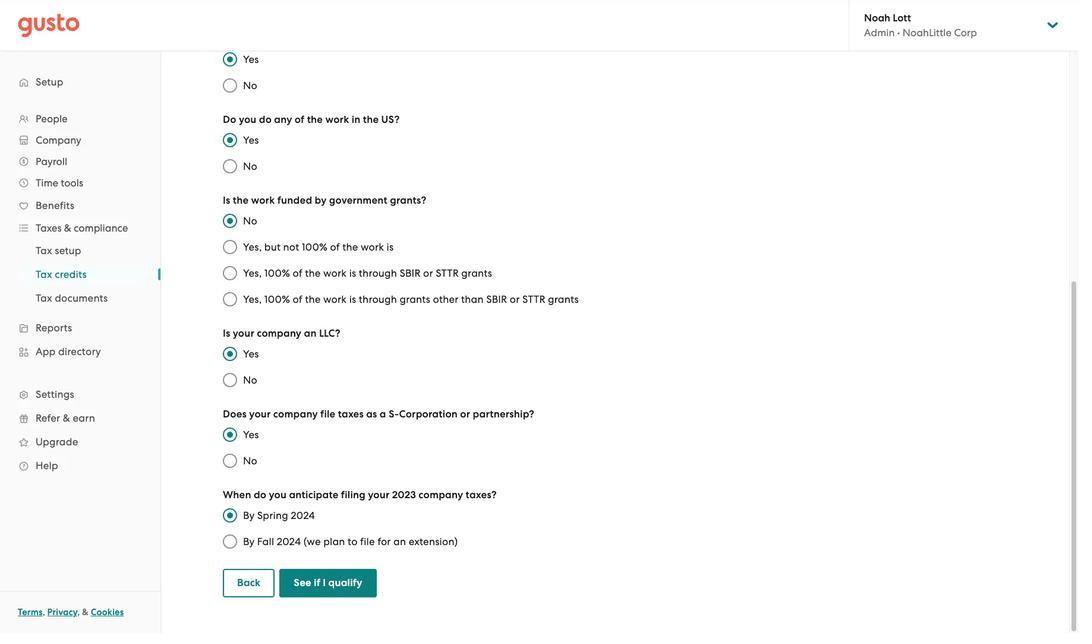Task type: vqa. For each thing, say whether or not it's contained in the screenshot.
top Start
no



Task type: locate. For each thing, give the bounding box(es) containing it.
2 no from the top
[[243, 161, 257, 172]]

work
[[326, 114, 349, 126], [251, 194, 275, 207], [361, 241, 384, 253], [323, 268, 347, 280], [323, 294, 347, 306]]

admin
[[865, 27, 895, 39]]

0 vertical spatial your
[[233, 328, 255, 340]]

time
[[36, 177, 58, 189]]

app directory
[[36, 346, 101, 358]]

you right do
[[239, 114, 257, 126]]

0 vertical spatial by
[[243, 510, 255, 522]]

2 no radio from the top
[[217, 153, 243, 180]]

help link
[[12, 456, 149, 477]]

0 vertical spatial do
[[259, 114, 272, 126]]

is for is the work funded by government grants?
[[223, 194, 230, 207]]

or right than
[[510, 294, 520, 306]]

noahlittle
[[903, 27, 952, 39]]

grants?
[[390, 194, 427, 207]]

noah lott admin • noahlittle corp
[[865, 12, 978, 39]]

2024 right 'fall'
[[277, 536, 301, 548]]

company left taxes
[[273, 409, 318, 421]]

app directory link
[[12, 341, 149, 363]]

setup
[[36, 76, 63, 88]]

2024 down the anticipate
[[291, 510, 315, 522]]

do left any
[[259, 114, 272, 126]]

0 vertical spatial no radio
[[217, 73, 243, 99]]

company
[[257, 328, 302, 340], [273, 409, 318, 421], [419, 489, 464, 502]]

yes, 100% of the work is through grants other than sbir or sttr grants
[[243, 294, 579, 306]]

reports link
[[12, 318, 149, 339]]

1 , from the left
[[43, 608, 45, 619]]

list
[[0, 108, 161, 478], [0, 239, 161, 310]]

time tools
[[36, 177, 83, 189]]

0 vertical spatial is
[[387, 241, 394, 253]]

& right taxes
[[64, 222, 71, 234]]

3 tax from the top
[[36, 293, 52, 304]]

No radio
[[217, 208, 243, 234], [217, 448, 243, 475]]

1 vertical spatial an
[[394, 536, 406, 548]]

1 vertical spatial your
[[249, 409, 271, 421]]

no up yes radio
[[243, 80, 257, 92]]

0 horizontal spatial ,
[[43, 608, 45, 619]]

2 yes, from the top
[[243, 268, 262, 280]]

yes,
[[243, 241, 262, 253], [243, 268, 262, 280], [243, 294, 262, 306]]

your left 2023
[[368, 489, 390, 502]]

yes
[[243, 54, 259, 65], [243, 134, 259, 146], [243, 349, 259, 360], [243, 429, 259, 441]]

grants
[[462, 268, 493, 280], [400, 294, 431, 306], [548, 294, 579, 306]]

2 by from the top
[[243, 536, 255, 548]]

No radio
[[217, 73, 243, 99], [217, 153, 243, 180], [217, 368, 243, 394]]

0 vertical spatial or
[[423, 268, 433, 280]]

spring
[[257, 510, 288, 522]]

no radio for do
[[217, 153, 243, 180]]

2 yes from the top
[[243, 134, 259, 146]]

2024 for fall
[[277, 536, 301, 548]]

& inside refer & earn link
[[63, 413, 70, 425]]

by down when
[[243, 510, 255, 522]]

0 horizontal spatial you
[[239, 114, 257, 126]]

0 vertical spatial 100%
[[302, 241, 328, 253]]

1 no radio from the top
[[217, 73, 243, 99]]

100% up is your company an llc?
[[265, 294, 290, 306]]

time tools button
[[12, 172, 149, 194]]

do
[[259, 114, 272, 126], [254, 489, 267, 502]]

tax down tax credits
[[36, 293, 52, 304]]

1 vertical spatial 2024
[[277, 536, 301, 548]]

company left llc?
[[257, 328, 302, 340]]

your right does
[[249, 409, 271, 421]]

(we
[[304, 536, 321, 548]]

3 yes radio from the top
[[217, 422, 243, 448]]

2 vertical spatial tax
[[36, 293, 52, 304]]

your
[[233, 328, 255, 340], [249, 409, 271, 421], [368, 489, 390, 502]]

2 vertical spatial is
[[349, 294, 356, 306]]

sttr
[[436, 268, 459, 280], [523, 294, 546, 306]]

work left funded
[[251, 194, 275, 207]]

1 vertical spatial no radio
[[217, 153, 243, 180]]

1 is from the top
[[223, 194, 230, 207]]

yes radio for is
[[217, 341, 243, 368]]

refer & earn link
[[12, 408, 149, 429]]

1 horizontal spatial or
[[461, 409, 471, 421]]

is up yes, 100% of the work is through sbir or sttr grants
[[387, 241, 394, 253]]

1 vertical spatial file
[[360, 536, 375, 548]]

partnership?
[[473, 409, 535, 421]]

privacy link
[[47, 608, 77, 619]]

4 no from the top
[[243, 375, 257, 387]]

no down yes radio
[[243, 161, 257, 172]]

0 vertical spatial you
[[239, 114, 257, 126]]

see if i qualify button
[[280, 570, 377, 598]]

taxes
[[338, 409, 364, 421]]

through up yes, 100% of the work is through grants other than sbir or sttr grants
[[359, 268, 397, 280]]

1 vertical spatial sbir
[[487, 294, 508, 306]]

1 vertical spatial company
[[273, 409, 318, 421]]

home image
[[18, 13, 80, 37]]

1 horizontal spatial grants
[[462, 268, 493, 280]]

1 vertical spatial &
[[63, 413, 70, 425]]

benefits
[[36, 200, 74, 212]]

3 no radio from the top
[[217, 368, 243, 394]]

no radio up do
[[217, 73, 243, 99]]

lott
[[893, 12, 912, 24]]

2 vertical spatial yes radio
[[217, 422, 243, 448]]

you up by spring 2024
[[269, 489, 287, 502]]

list containing people
[[0, 108, 161, 478]]

no radio up when
[[217, 448, 243, 475]]

, left privacy link
[[43, 608, 45, 619]]

no radio up does
[[217, 368, 243, 394]]

1 vertical spatial yes radio
[[217, 341, 243, 368]]

1 vertical spatial is
[[223, 328, 230, 340]]

do right when
[[254, 489, 267, 502]]

no up yes, but not 100% of the work is option
[[243, 215, 257, 227]]

your down yes, 100% of the work is through grants other than sbir or sttr grants option
[[233, 328, 255, 340]]

1 yes from the top
[[243, 54, 259, 65]]

corp
[[955, 27, 978, 39]]

1 through from the top
[[359, 268, 397, 280]]

an right for
[[394, 536, 406, 548]]

than
[[462, 294, 484, 306]]

yes, for yes, 100% of the work is through sbir or sttr grants
[[243, 268, 262, 280]]

3 yes, from the top
[[243, 294, 262, 306]]

cookies
[[91, 608, 124, 619]]

or
[[423, 268, 433, 280], [510, 294, 520, 306], [461, 409, 471, 421]]

0 vertical spatial an
[[304, 328, 317, 340]]

3 no from the top
[[243, 215, 257, 227]]

1 vertical spatial by
[[243, 536, 255, 548]]

taxes & compliance button
[[12, 218, 149, 239]]

2 vertical spatial yes,
[[243, 294, 262, 306]]

By Fall 2024 (we plan to file for an extension) radio
[[217, 529, 243, 555]]

file left taxes
[[321, 409, 336, 421]]

yes, down yes, but not 100% of the work is option
[[243, 268, 262, 280]]

0 horizontal spatial sbir
[[400, 268, 421, 280]]

0 vertical spatial tax
[[36, 245, 52, 257]]

100%
[[302, 241, 328, 253], [265, 268, 290, 280], [265, 294, 290, 306]]

,
[[43, 608, 45, 619], [77, 608, 80, 619]]

by for by spring 2024
[[243, 510, 255, 522]]

tax down taxes
[[36, 245, 52, 257]]

1 tax from the top
[[36, 245, 52, 257]]

1 yes, from the top
[[243, 241, 262, 253]]

2024
[[291, 510, 315, 522], [277, 536, 301, 548]]

sbir right than
[[487, 294, 508, 306]]

2 yes radio from the top
[[217, 341, 243, 368]]

yes for do
[[243, 134, 259, 146]]

•
[[898, 27, 901, 39]]

2 horizontal spatial or
[[510, 294, 520, 306]]

0 vertical spatial no radio
[[217, 208, 243, 234]]

0 horizontal spatial file
[[321, 409, 336, 421]]

yes, for yes, but not 100% of the work is
[[243, 241, 262, 253]]

yes, left 'but'
[[243, 241, 262, 253]]

or up yes, 100% of the work is through grants other than sbir or sttr grants
[[423, 268, 433, 280]]

the up yes, but not 100% of the work is option
[[233, 194, 249, 207]]

1 vertical spatial through
[[359, 294, 397, 306]]

the right in
[[363, 114, 379, 126]]

0 vertical spatial sbir
[[400, 268, 421, 280]]

2 through from the top
[[359, 294, 397, 306]]

0 vertical spatial through
[[359, 268, 397, 280]]

1 horizontal spatial you
[[269, 489, 287, 502]]

&
[[64, 222, 71, 234], [63, 413, 70, 425], [82, 608, 89, 619]]

government
[[329, 194, 388, 207]]

2 vertical spatial 100%
[[265, 294, 290, 306]]

people
[[36, 113, 68, 125]]

2024 for spring
[[291, 510, 315, 522]]

noah
[[865, 12, 891, 24]]

1 horizontal spatial ,
[[77, 608, 80, 619]]

an
[[304, 328, 317, 340], [394, 536, 406, 548]]

& left cookies
[[82, 608, 89, 619]]

by left 'fall'
[[243, 536, 255, 548]]

1 vertical spatial do
[[254, 489, 267, 502]]

tax left credits
[[36, 269, 52, 281]]

100% down 'but'
[[265, 268, 290, 280]]

file right to
[[360, 536, 375, 548]]

no up when
[[243, 456, 257, 467]]

no radio up yes, 100% of the work is through sbir or sttr grants radio
[[217, 208, 243, 234]]

work up yes, 100% of the work is through sbir or sttr grants
[[361, 241, 384, 253]]

4 yes from the top
[[243, 429, 259, 441]]

2 tax from the top
[[36, 269, 52, 281]]

100% for yes, 100% of the work is through grants other than sbir or sttr grants
[[265, 294, 290, 306]]

privacy
[[47, 608, 77, 619]]

does
[[223, 409, 247, 421]]

2 vertical spatial no radio
[[217, 368, 243, 394]]

5 no from the top
[[243, 456, 257, 467]]

0 horizontal spatial or
[[423, 268, 433, 280]]

0 vertical spatial is
[[223, 194, 230, 207]]

1 by from the top
[[243, 510, 255, 522]]

yes, for yes, 100% of the work is through grants other than sbir or sttr grants
[[243, 294, 262, 306]]

2 list from the top
[[0, 239, 161, 310]]

0 vertical spatial company
[[257, 328, 302, 340]]

file
[[321, 409, 336, 421], [360, 536, 375, 548]]

1 list from the top
[[0, 108, 161, 478]]

is down yes, 100% of the work is through grants other than sbir or sttr grants option
[[223, 328, 230, 340]]

taxes & compliance
[[36, 222, 128, 234]]

is down the yes, but not 100% of the work is
[[349, 268, 356, 280]]

no for does
[[243, 456, 257, 467]]

& left earn
[[63, 413, 70, 425]]

an left llc?
[[304, 328, 317, 340]]

credits
[[55, 269, 87, 281]]

or right corporation
[[461, 409, 471, 421]]

refer & earn
[[36, 413, 95, 425]]

company right 2023
[[419, 489, 464, 502]]

& for earn
[[63, 413, 70, 425]]

terms
[[18, 608, 43, 619]]

2 is from the top
[[223, 328, 230, 340]]

Yes radio
[[217, 46, 243, 73], [217, 341, 243, 368], [217, 422, 243, 448]]

no up does
[[243, 375, 257, 387]]

1 yes radio from the top
[[217, 46, 243, 73]]

0 vertical spatial file
[[321, 409, 336, 421]]

earn
[[73, 413, 95, 425]]

yes, down yes, 100% of the work is through sbir or sttr grants radio
[[243, 294, 262, 306]]

is down yes, 100% of the work is through sbir or sttr grants
[[349, 294, 356, 306]]

1 vertical spatial no radio
[[217, 448, 243, 475]]

company button
[[12, 130, 149, 151]]

0 horizontal spatial sttr
[[436, 268, 459, 280]]

0 horizontal spatial grants
[[400, 294, 431, 306]]

100% right not
[[302, 241, 328, 253]]

0 vertical spatial sttr
[[436, 268, 459, 280]]

by
[[243, 510, 255, 522], [243, 536, 255, 548]]

by spring 2024
[[243, 510, 315, 522]]

, left cookies
[[77, 608, 80, 619]]

any
[[274, 114, 292, 126]]

1 vertical spatial sttr
[[523, 294, 546, 306]]

sbir
[[400, 268, 421, 280], [487, 294, 508, 306]]

0 vertical spatial 2024
[[291, 510, 315, 522]]

qualify
[[329, 577, 363, 590]]

1 horizontal spatial an
[[394, 536, 406, 548]]

is up yes, but not 100% of the work is option
[[223, 194, 230, 207]]

taxes?
[[466, 489, 497, 502]]

sbir up yes, 100% of the work is through grants other than sbir or sttr grants
[[400, 268, 421, 280]]

you
[[239, 114, 257, 126], [269, 489, 287, 502]]

of
[[295, 114, 305, 126], [330, 241, 340, 253], [293, 268, 303, 280], [293, 294, 303, 306]]

through down yes, 100% of the work is through sbir or sttr grants
[[359, 294, 397, 306]]

2 vertical spatial your
[[368, 489, 390, 502]]

gusto navigation element
[[0, 51, 161, 497]]

0 vertical spatial &
[[64, 222, 71, 234]]

reports
[[36, 322, 72, 334]]

of down not
[[293, 268, 303, 280]]

the right any
[[307, 114, 323, 126]]

is
[[223, 194, 230, 207], [223, 328, 230, 340]]

3 yes from the top
[[243, 349, 259, 360]]

1 vertical spatial yes,
[[243, 268, 262, 280]]

& inside taxes & compliance dropdown button
[[64, 222, 71, 234]]

0 vertical spatial yes,
[[243, 241, 262, 253]]

no radio down do
[[217, 153, 243, 180]]

0 vertical spatial yes radio
[[217, 46, 243, 73]]

1 vertical spatial tax
[[36, 269, 52, 281]]

1 vertical spatial 100%
[[265, 268, 290, 280]]

1 vertical spatial is
[[349, 268, 356, 280]]



Task type: describe. For each thing, give the bounding box(es) containing it.
settings
[[36, 389, 74, 401]]

extension)
[[409, 536, 458, 548]]

back button
[[223, 570, 275, 598]]

1 horizontal spatial file
[[360, 536, 375, 548]]

not
[[283, 241, 299, 253]]

people button
[[12, 108, 149, 130]]

i
[[323, 577, 326, 590]]

of up yes, 100% of the work is through sbir or sttr grants
[[330, 241, 340, 253]]

compliance
[[74, 222, 128, 234]]

tax for tax documents
[[36, 293, 52, 304]]

Yes, but not 100% of the work is radio
[[217, 234, 243, 260]]

yes for does
[[243, 429, 259, 441]]

2 vertical spatial company
[[419, 489, 464, 502]]

your for is
[[233, 328, 255, 340]]

0 horizontal spatial an
[[304, 328, 317, 340]]

work left in
[[326, 114, 349, 126]]

anticipate
[[289, 489, 339, 502]]

yes radio for does
[[217, 422, 243, 448]]

benefits link
[[12, 195, 149, 216]]

by
[[315, 194, 327, 207]]

when
[[223, 489, 251, 502]]

app
[[36, 346, 56, 358]]

2023
[[392, 489, 416, 502]]

but
[[265, 241, 281, 253]]

us?
[[382, 114, 400, 126]]

tax for tax credits
[[36, 269, 52, 281]]

tax documents
[[36, 293, 108, 304]]

to
[[348, 536, 358, 548]]

2 vertical spatial &
[[82, 608, 89, 619]]

plan
[[324, 536, 345, 548]]

by for by fall 2024 (we plan to file for an extension)
[[243, 536, 255, 548]]

see
[[294, 577, 312, 590]]

by fall 2024 (we plan to file for an extension)
[[243, 536, 458, 548]]

payroll button
[[12, 151, 149, 172]]

work down the yes, but not 100% of the work is
[[323, 268, 347, 280]]

help
[[36, 460, 58, 472]]

for
[[378, 536, 391, 548]]

no radio for is
[[217, 368, 243, 394]]

corporation
[[399, 409, 458, 421]]

do
[[223, 114, 236, 126]]

tax setup link
[[21, 240, 149, 262]]

the up yes, 100% of the work is through sbir or sttr grants
[[343, 241, 358, 253]]

when do you anticipate filing your 2023 company taxes?
[[223, 489, 497, 502]]

through for sbir
[[359, 268, 397, 280]]

if
[[314, 577, 321, 590]]

1 horizontal spatial sbir
[[487, 294, 508, 306]]

does your company file taxes as a s-corporation or partnership?
[[223, 409, 535, 421]]

2 , from the left
[[77, 608, 80, 619]]

of right any
[[295, 114, 305, 126]]

yes, but not 100% of the work is
[[243, 241, 394, 253]]

tax setup
[[36, 245, 81, 257]]

company
[[36, 134, 81, 146]]

Yes radio
[[217, 127, 243, 153]]

is for is your company an llc?
[[223, 328, 230, 340]]

taxes
[[36, 222, 62, 234]]

terms , privacy , & cookies
[[18, 608, 124, 619]]

through for grants
[[359, 294, 397, 306]]

payroll
[[36, 156, 67, 168]]

company for an
[[257, 328, 302, 340]]

documents
[[55, 293, 108, 304]]

setup link
[[12, 71, 149, 93]]

see if i qualify
[[294, 577, 363, 590]]

your for does
[[249, 409, 271, 421]]

1 vertical spatial you
[[269, 489, 287, 502]]

Yes, 100% of the work is through SBIR or STTR grants radio
[[217, 260, 243, 287]]

work up llc?
[[323, 294, 347, 306]]

refer
[[36, 413, 60, 425]]

back
[[237, 577, 261, 590]]

filing
[[341, 489, 366, 502]]

directory
[[58, 346, 101, 358]]

1 no from the top
[[243, 80, 257, 92]]

list containing tax setup
[[0, 239, 161, 310]]

tax credits link
[[21, 264, 149, 285]]

no for do
[[243, 161, 257, 172]]

llc?
[[319, 328, 341, 340]]

the down the yes, but not 100% of the work is
[[305, 268, 321, 280]]

fall
[[257, 536, 274, 548]]

2 vertical spatial or
[[461, 409, 471, 421]]

of up is your company an llc?
[[293, 294, 303, 306]]

cookies button
[[91, 606, 124, 620]]

is your company an llc?
[[223, 328, 341, 340]]

terms link
[[18, 608, 43, 619]]

no for is
[[243, 375, 257, 387]]

a
[[380, 409, 386, 421]]

setup
[[55, 245, 81, 257]]

is the work funded by government grants?
[[223, 194, 427, 207]]

as
[[366, 409, 377, 421]]

is for sbir
[[349, 268, 356, 280]]

upgrade
[[36, 437, 78, 448]]

s-
[[389, 409, 399, 421]]

funded
[[278, 194, 312, 207]]

1 vertical spatial or
[[510, 294, 520, 306]]

Yes, 100% of the work is through grants other than SBIR or STTR grants radio
[[217, 287, 243, 313]]

other
[[433, 294, 459, 306]]

the up llc?
[[305, 294, 321, 306]]

is for grants
[[349, 294, 356, 306]]

tax documents link
[[21, 288, 149, 309]]

settings link
[[12, 384, 149, 406]]

2 horizontal spatial grants
[[548, 294, 579, 306]]

2 no radio from the top
[[217, 448, 243, 475]]

do you do any of the work in the us?
[[223, 114, 400, 126]]

1 no radio from the top
[[217, 208, 243, 234]]

& for compliance
[[64, 222, 71, 234]]

tools
[[61, 177, 83, 189]]

company for file
[[273, 409, 318, 421]]

By Spring 2024 radio
[[217, 503, 243, 529]]

tax credits
[[36, 269, 87, 281]]

in
[[352, 114, 361, 126]]

yes for is
[[243, 349, 259, 360]]

yes, 100% of the work is through sbir or sttr grants
[[243, 268, 493, 280]]

tax for tax setup
[[36, 245, 52, 257]]

100% for yes, 100% of the work is through sbir or sttr grants
[[265, 268, 290, 280]]

upgrade link
[[12, 432, 149, 453]]

1 horizontal spatial sttr
[[523, 294, 546, 306]]



